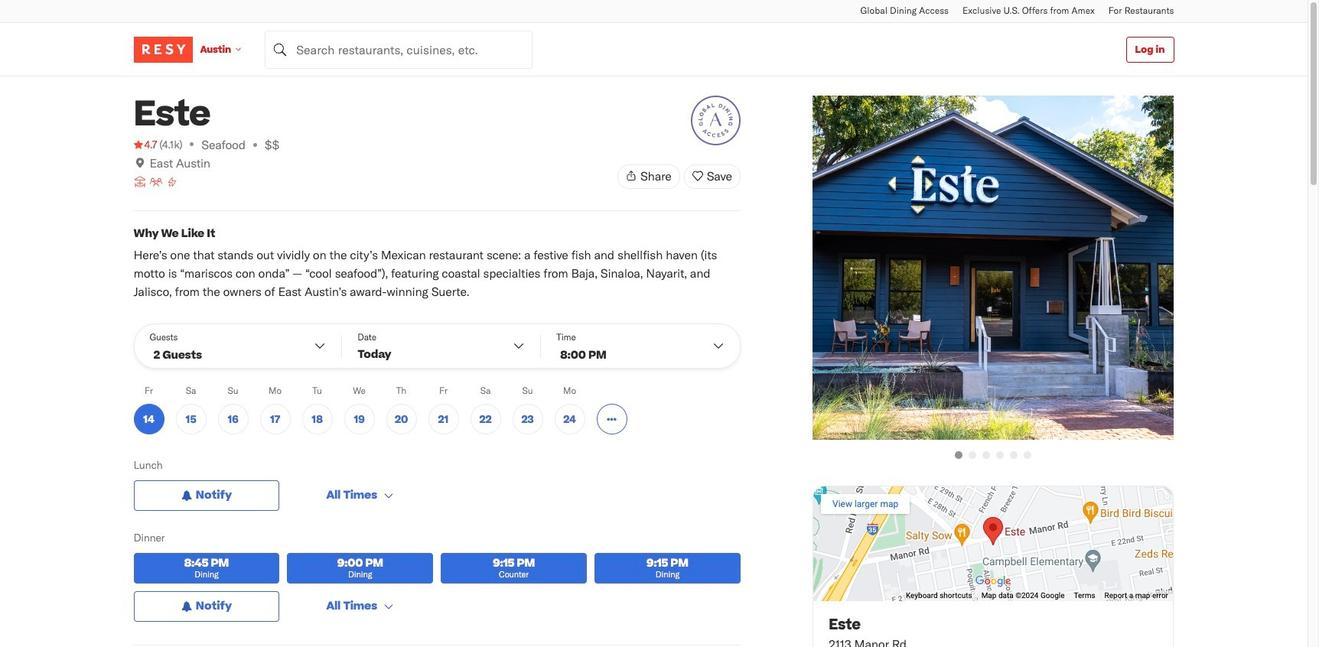 Task type: vqa. For each thing, say whether or not it's contained in the screenshot.
Search restaurants, cuisines, etc. text box
yes



Task type: locate. For each thing, give the bounding box(es) containing it.
None field
[[265, 30, 533, 68]]

Search restaurants, cuisines, etc. text field
[[265, 30, 533, 68]]



Task type: describe. For each thing, give the bounding box(es) containing it.
4.7 out of 5 stars image
[[134, 137, 157, 152]]



